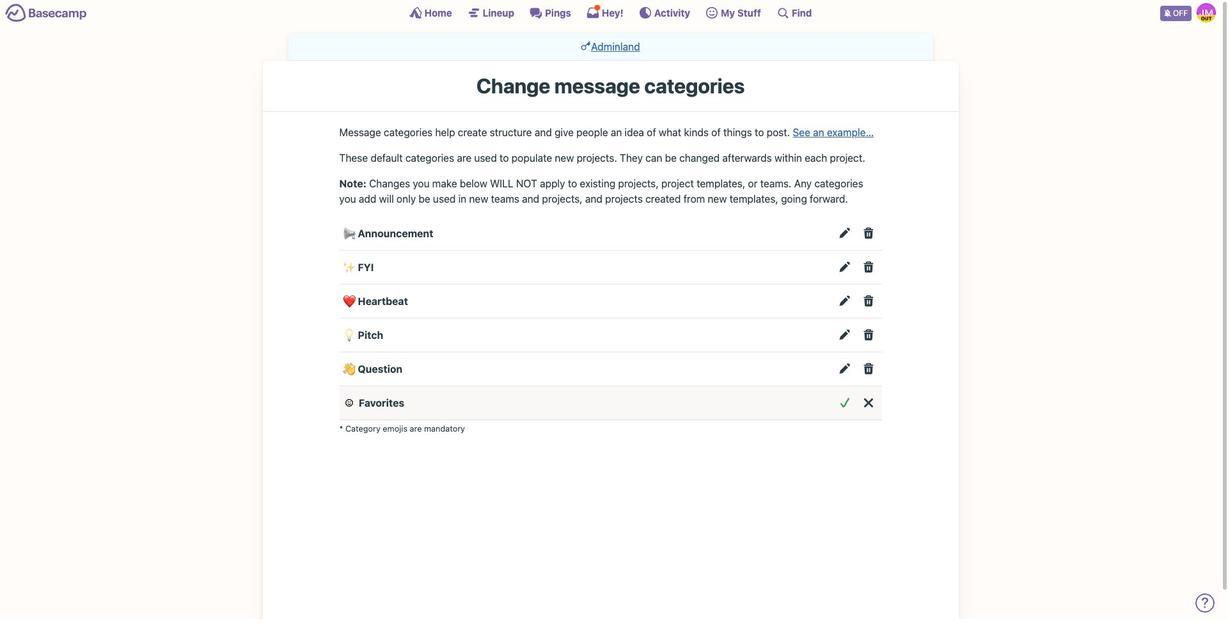Task type: vqa. For each thing, say whether or not it's contained in the screenshot.
Terry Turtle icon at top right
no



Task type: describe. For each thing, give the bounding box(es) containing it.
jer mill image
[[1197, 3, 1216, 22]]

main element
[[0, 0, 1221, 25]]



Task type: locate. For each thing, give the bounding box(es) containing it.
Name it… text field
[[359, 395, 482, 411]]

keyboard shortcut: ⌘ + / image
[[777, 6, 789, 19]]

None text field
[[343, 395, 356, 411]]

switch accounts image
[[5, 3, 87, 23]]



